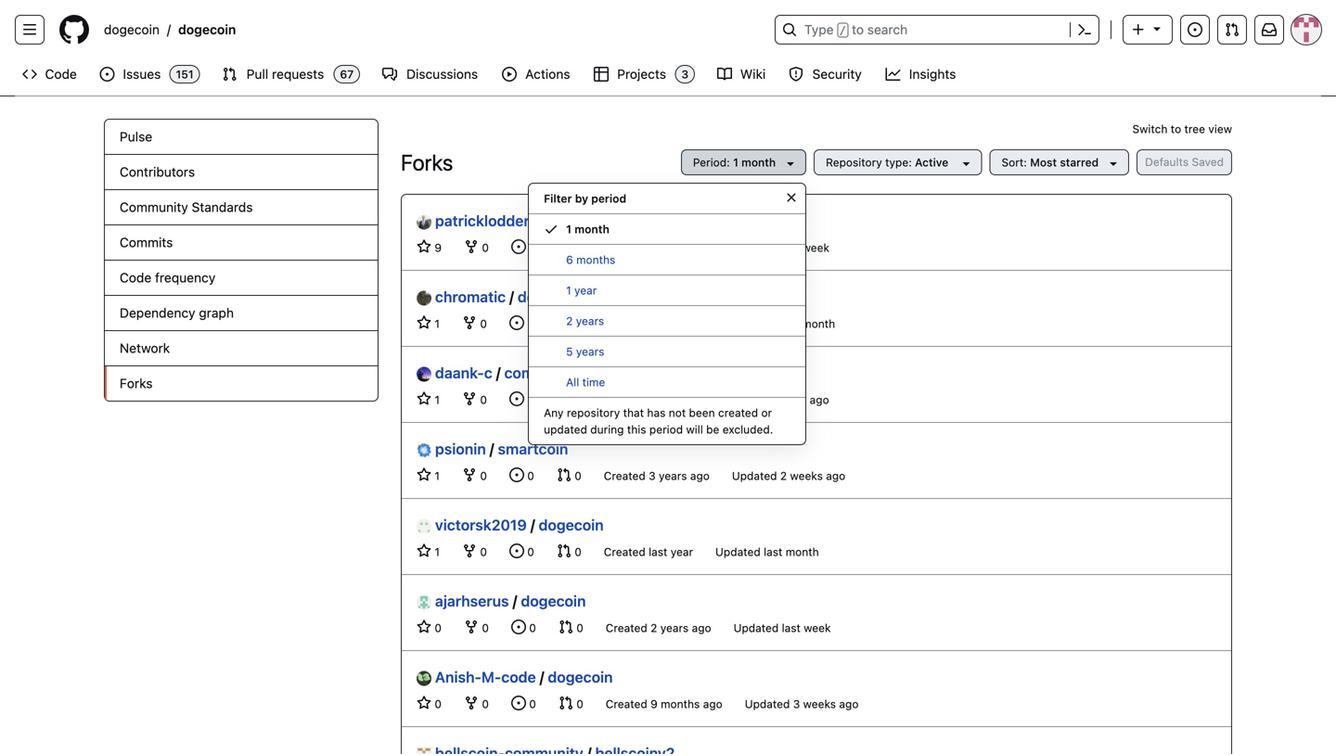 Task type: vqa. For each thing, say whether or not it's contained in the screenshot.


Task type: locate. For each thing, give the bounding box(es) containing it.
dogecoin link down 6
[[518, 288, 583, 306]]

dogecoin / dogecoin
[[104, 22, 236, 37]]

time
[[583, 376, 606, 389]]

1 inside 1 month "link"
[[566, 223, 572, 236]]

plus image
[[1132, 22, 1147, 37]]

dogecoin link for anish-m-code
[[548, 669, 613, 687]]

/ inside dogecoin / dogecoin
[[167, 22, 171, 37]]

issue opened image down the victorsk2019 on the left of page
[[510, 544, 524, 559]]

smartcoin
[[498, 441, 569, 458]]

ago
[[691, 241, 710, 254], [810, 394, 830, 407], [691, 470, 710, 483], [827, 470, 846, 483], [692, 622, 712, 635], [703, 698, 723, 711], [840, 698, 859, 711]]

/ dogecoin for victorsk2019
[[531, 517, 604, 534]]

period:
[[693, 156, 730, 169]]

weeks for smartcoin
[[791, 470, 823, 483]]

issue opened image for psionin
[[510, 468, 524, 483]]

created for patricklodder
[[604, 241, 646, 254]]

issue opened image for daank-c
[[510, 392, 524, 407]]

@patricklodder image
[[417, 215, 432, 230]]

2 created last year from the top
[[604, 546, 694, 559]]

years inside 'link'
[[576, 315, 605, 328]]

/ for patricklodder
[[534, 212, 538, 230]]

sort:
[[1002, 156, 1028, 169]]

shield image
[[789, 67, 804, 82]]

dogecoin for anish-m-code
[[548, 669, 613, 687]]

contributors link
[[105, 155, 378, 190]]

weeks
[[774, 394, 807, 407], [791, 470, 823, 483], [804, 698, 836, 711]]

0 vertical spatial git pull request image
[[222, 67, 237, 82]]

updated for anish-m-code
[[745, 698, 790, 711]]

9 for patricklodder
[[649, 241, 656, 254]]

1 link for chromatic
[[417, 316, 440, 331]]

created up created 9 months ago
[[606, 622, 648, 635]]

created down 64
[[604, 394, 646, 407]]

code inside the code link
[[45, 66, 77, 82]]

/ smartcoin
[[490, 441, 569, 458]]

1 vertical spatial updated last week
[[734, 622, 831, 635]]

year up 2 years
[[575, 284, 597, 297]]

9 down created 2 years ago
[[651, 698, 658, 711]]

2 vertical spatial 2
[[651, 622, 658, 635]]

0 vertical spatial to
[[852, 22, 864, 37]]

1 vertical spatial to
[[1171, 123, 1182, 136]]

month
[[742, 156, 776, 169], [575, 223, 610, 236], [802, 318, 836, 331], [786, 546, 819, 559]]

/ for ajarhserus
[[513, 593, 517, 610]]

issue opened image left the issues
[[100, 67, 115, 82]]

will
[[687, 423, 704, 436]]

star image for daank-c
[[417, 392, 432, 407]]

1 star image from the top
[[417, 240, 432, 254]]

1 vertical spatial repo forked image
[[464, 620, 479, 635]]

all
[[566, 376, 580, 389]]

2 vertical spatial year
[[671, 546, 694, 559]]

dogecoin down 6
[[518, 288, 583, 306]]

triangle down image right active
[[959, 156, 974, 171]]

code right code 'image'
[[45, 66, 77, 82]]

community standards
[[120, 200, 253, 215]]

1 for psionin's 1 link
[[432, 470, 440, 483]]

2 vertical spatial weeks
[[804, 698, 836, 711]]

triangle down image up 'close menu' image
[[784, 156, 798, 171]]

year right has
[[671, 394, 694, 407]]

repo forked image down patricklodder link
[[464, 240, 479, 254]]

updated last week for ajarhserus
[[734, 622, 831, 635]]

1 for year
[[566, 284, 572, 297]]

0 for chromatic's git pull request image
[[572, 318, 582, 331]]

2
[[566, 315, 573, 328], [781, 470, 787, 483], [651, 622, 658, 635]]

command palette image
[[1078, 22, 1093, 37]]

chromatic link
[[417, 286, 506, 308]]

code link
[[15, 60, 85, 88]]

week for patricklodder
[[803, 241, 830, 254]]

1 vertical spatial weeks
[[791, 470, 823, 483]]

1 vertical spatial year
[[671, 394, 694, 407]]

commodoge-64 link
[[505, 364, 618, 382]]

updated last week for patricklodder
[[733, 241, 830, 254]]

2 horizontal spatial 2
[[781, 470, 787, 483]]

period down has
[[650, 423, 683, 436]]

saved
[[1193, 156, 1225, 169]]

1 right check image
[[566, 223, 572, 236]]

issue opened image up commodoge-
[[510, 316, 524, 331]]

years up 1 year link
[[659, 241, 688, 254]]

0 vertical spatial 2
[[566, 315, 573, 328]]

issue opened image down the / smartcoin
[[510, 468, 524, 483]]

0 for ajarhserus repo forked icon
[[479, 622, 489, 635]]

1 link down @chromatic icon
[[417, 316, 440, 331]]

c
[[484, 364, 493, 382]]

notifications image
[[1263, 22, 1277, 37]]

1 vertical spatial period
[[650, 423, 683, 436]]

actions
[[526, 66, 570, 82]]

2 up updated last month
[[781, 470, 787, 483]]

1 horizontal spatial git pull request image
[[559, 240, 574, 254]]

updated 3 weeks ago for / commodoge-64
[[716, 394, 830, 407]]

2 years
[[566, 315, 605, 328]]

0 vertical spatial forks
[[401, 149, 453, 175]]

0 for ajarhserus's issue opened image
[[526, 622, 536, 635]]

triangle down image
[[1107, 156, 1122, 171]]

all time link
[[529, 368, 806, 398]]

requests
[[272, 66, 324, 82]]

dogecoin link down smartcoin "link" at bottom
[[539, 517, 604, 534]]

0 horizontal spatial git pull request image
[[222, 67, 237, 82]]

period right by
[[592, 192, 627, 205]]

created 3 years ago
[[604, 470, 710, 483]]

year for commodoge-
[[671, 394, 694, 407]]

0 for star image
[[432, 698, 442, 711]]

0 vertical spatial repo forked image
[[462, 392, 477, 407]]

defaults saved button
[[1137, 149, 1233, 175]]

issue opened image down code
[[511, 696, 526, 711]]

switch
[[1133, 123, 1168, 136]]

star image for chromatic
[[417, 316, 432, 331]]

0 horizontal spatial forks
[[120, 376, 153, 391]]

graph
[[199, 305, 234, 321]]

excluded.
[[723, 423, 774, 436]]

triangle down image
[[1150, 21, 1165, 36], [784, 156, 798, 171], [959, 156, 974, 171]]

community standards link
[[105, 190, 378, 226]]

star image down @chromatic icon
[[417, 316, 432, 331]]

issue opened image for ajarhserus
[[511, 620, 526, 635]]

1 horizontal spatial code
[[120, 270, 152, 285]]

months down created 2 years ago
[[661, 698, 700, 711]]

this
[[627, 423, 647, 436]]

2 inside 2 years 'link'
[[566, 315, 573, 328]]

dogecoin down smartcoin "link" at bottom
[[539, 517, 604, 534]]

1 down @victorsk2019 icon
[[432, 546, 440, 559]]

1 link down 1 month
[[559, 240, 582, 254]]

0 vertical spatial weeks
[[774, 394, 807, 407]]

0 vertical spatial updated 3 weeks ago
[[716, 394, 830, 407]]

security link
[[782, 60, 871, 88]]

star image down @psionin icon
[[417, 468, 432, 483]]

discussions
[[407, 66, 478, 82]]

daank-c link
[[417, 362, 493, 384]]

9 up 1 year link
[[649, 241, 656, 254]]

/ dogecoin right ajarhserus
[[513, 593, 586, 610]]

check image
[[544, 222, 559, 237]]

0 horizontal spatial triangle down image
[[784, 156, 798, 171]]

0 for git pull request image associated with anish-m-code
[[574, 698, 584, 711]]

1 vertical spatial code
[[120, 270, 152, 285]]

/ for anish-m-code
[[540, 669, 544, 687]]

0 for psionin's git pull request image
[[572, 470, 582, 483]]

created 2 years ago
[[606, 622, 712, 635]]

0 vertical spatial created last year
[[604, 394, 694, 407]]

any
[[544, 407, 564, 420]]

star image down @victorsk2019 icon
[[417, 544, 432, 559]]

created down 1 month
[[604, 241, 646, 254]]

6 star image from the top
[[417, 620, 432, 635]]

forks up @patricklodder image
[[401, 149, 453, 175]]

created down this on the left bottom of the page
[[604, 470, 646, 483]]

created down created 3 years ago
[[604, 546, 646, 559]]

issue opened image for chromatic
[[510, 316, 524, 331]]

dogecoin link
[[97, 15, 167, 45], [171, 15, 244, 45], [542, 212, 607, 230], [518, 288, 583, 306], [539, 517, 604, 534], [521, 593, 586, 610], [548, 669, 613, 687]]

2 up created 9 months ago
[[651, 622, 658, 635]]

triangle down image right plus icon
[[1150, 21, 1165, 36]]

star image down @ajarhserus icon
[[417, 620, 432, 635]]

repo forked image down ajarhserus
[[464, 620, 479, 635]]

dogecoin link down by
[[542, 212, 607, 230]]

to
[[852, 22, 864, 37], [1171, 123, 1182, 136]]

issue opened image down patricklodder
[[512, 240, 526, 254]]

created for daank-c
[[604, 394, 646, 407]]

repo forked image down victorsk2019 link
[[462, 544, 477, 559]]

updated last week down updated last month
[[734, 622, 831, 635]]

1 horizontal spatial period
[[650, 423, 683, 436]]

/ for psionin
[[490, 441, 494, 458]]

years down will on the bottom of page
[[659, 470, 687, 483]]

anish-
[[435, 669, 482, 687]]

created 9 months ago
[[606, 698, 723, 711]]

menu containing 1 month
[[529, 214, 806, 398]]

/ dogecoin down 6
[[510, 288, 583, 306]]

1 down 6
[[566, 284, 572, 297]]

star image for ajarhserus
[[417, 620, 432, 635]]

0 for issue opened image corresponding to daank-c
[[524, 394, 535, 407]]

1 for month
[[566, 223, 572, 236]]

book image
[[718, 67, 733, 82]]

type / to search
[[805, 22, 908, 37]]

git pull request image
[[1225, 22, 1240, 37], [557, 316, 572, 331], [557, 392, 572, 407], [557, 468, 572, 483], [557, 544, 572, 559], [559, 620, 574, 635], [559, 696, 574, 711]]

updated last week
[[733, 241, 830, 254], [734, 622, 831, 635]]

1 down '@daank c' image
[[432, 394, 440, 407]]

discussions link
[[375, 60, 487, 88]]

0 horizontal spatial code
[[45, 66, 77, 82]]

commodoge-
[[505, 364, 599, 382]]

star image down '@daank c' image
[[417, 392, 432, 407]]

insights link
[[879, 60, 966, 88]]

been
[[689, 407, 715, 420]]

years up created 9 months ago
[[661, 622, 689, 635]]

issue opened image
[[100, 67, 115, 82], [512, 240, 526, 254], [510, 392, 524, 407], [511, 620, 526, 635]]

list
[[97, 15, 764, 45]]

year up created 2 years ago
[[671, 546, 694, 559]]

0 horizontal spatial to
[[852, 22, 864, 37]]

updated for ajarhserus
[[734, 622, 779, 635]]

5 star image from the top
[[417, 544, 432, 559]]

months right 6
[[577, 253, 616, 266]]

code down commits
[[120, 270, 152, 285]]

star image down @patricklodder image
[[417, 240, 432, 254]]

1 vertical spatial week
[[804, 622, 831, 635]]

0 vertical spatial updated last week
[[733, 241, 830, 254]]

repo forked image down anish-m-code link
[[464, 696, 479, 711]]

dogecoin down by
[[542, 212, 607, 230]]

0 vertical spatial months
[[577, 253, 616, 266]]

actions link
[[495, 60, 579, 88]]

/ dogecoin down smartcoin "link" at bottom
[[531, 517, 604, 534]]

/ dogecoin
[[534, 212, 607, 230], [510, 288, 583, 306], [531, 517, 604, 534], [513, 593, 586, 610], [540, 669, 613, 687]]

1 link down @psionin icon
[[417, 468, 440, 483]]

network
[[120, 341, 170, 356]]

1 inside 1 year link
[[566, 284, 572, 297]]

updated 3 weeks ago
[[716, 394, 830, 407], [745, 698, 859, 711]]

active
[[916, 156, 949, 169]]

0
[[479, 241, 489, 254], [526, 241, 537, 254], [477, 318, 487, 331], [524, 318, 535, 331], [572, 318, 582, 331], [477, 394, 487, 407], [524, 394, 535, 407], [572, 394, 582, 407], [477, 470, 487, 483], [524, 470, 535, 483], [572, 470, 582, 483], [477, 546, 487, 559], [524, 546, 535, 559], [572, 546, 582, 559], [432, 622, 442, 635], [479, 622, 489, 635], [526, 622, 536, 635], [574, 622, 584, 635], [432, 698, 442, 711], [479, 698, 489, 711], [526, 698, 536, 711], [574, 698, 584, 711]]

created 9 years ago
[[604, 241, 710, 254]]

4 star image from the top
[[417, 468, 432, 483]]

years up "5 years"
[[576, 315, 605, 328]]

1 horizontal spatial months
[[661, 698, 700, 711]]

table image
[[594, 67, 609, 82]]

dependency
[[120, 305, 196, 321]]

code for code frequency
[[120, 270, 152, 285]]

/ dogecoin for ajarhserus
[[513, 593, 586, 610]]

updated last week down 'close menu' image
[[733, 241, 830, 254]]

triangle down image for repository type: active
[[959, 156, 974, 171]]

git pull request image for anish-m-code
[[559, 696, 574, 711]]

6
[[566, 253, 573, 266]]

git pull request image for chromatic
[[557, 316, 572, 331]]

1 created last year from the top
[[604, 394, 694, 407]]

forks down network
[[120, 376, 153, 391]]

repo forked image down chromatic
[[462, 316, 477, 331]]

1 right 6
[[574, 241, 582, 254]]

issue opened image
[[1188, 22, 1203, 37], [510, 316, 524, 331], [510, 468, 524, 483], [510, 544, 524, 559], [511, 696, 526, 711]]

updated for patricklodder
[[733, 241, 778, 254]]

m-
[[482, 669, 502, 687]]

dogecoin for chromatic
[[518, 288, 583, 306]]

years for psionin
[[659, 470, 687, 483]]

2 star image from the top
[[417, 316, 432, 331]]

type:
[[886, 156, 912, 169]]

0 for git pull request image related to victorsk2019
[[572, 546, 582, 559]]

issue opened image up code
[[511, 620, 526, 635]]

2 up 5
[[566, 315, 573, 328]]

menu
[[529, 214, 806, 398]]

@ajarhserus image
[[417, 596, 432, 610]]

star image
[[417, 240, 432, 254], [417, 316, 432, 331], [417, 392, 432, 407], [417, 468, 432, 483], [417, 544, 432, 559], [417, 620, 432, 635]]

1 year
[[566, 284, 597, 297]]

issue opened image for victorsk2019
[[510, 544, 524, 559]]

to left tree
[[1171, 123, 1182, 136]]

dogecoin right ajarhserus
[[521, 593, 586, 610]]

1 down @chromatic icon
[[432, 318, 440, 331]]

1 vertical spatial updated 3 weeks ago
[[745, 698, 859, 711]]

1 vertical spatial months
[[661, 698, 700, 711]]

dogecoin
[[104, 22, 160, 37], [178, 22, 236, 37], [542, 212, 607, 230], [518, 288, 583, 306], [539, 517, 604, 534], [521, 593, 586, 610], [548, 669, 613, 687]]

repo forked image for ajarhserus
[[464, 620, 479, 635]]

anish-m-code
[[435, 669, 536, 687]]

1 horizontal spatial to
[[1171, 123, 1182, 136]]

0 for git pull request image for daank-c
[[572, 394, 582, 407]]

repo forked image down psionin
[[462, 468, 477, 483]]

1 vertical spatial 2
[[781, 470, 787, 483]]

0 horizontal spatial months
[[577, 253, 616, 266]]

week down updated last month
[[804, 622, 831, 635]]

0 link
[[464, 240, 489, 254], [512, 240, 537, 254], [462, 316, 487, 331], [510, 316, 535, 331], [557, 316, 582, 331], [462, 392, 487, 407], [510, 392, 535, 407], [557, 392, 582, 407], [462, 468, 487, 483], [510, 468, 535, 483], [557, 468, 582, 483], [462, 544, 487, 559], [510, 544, 535, 559], [557, 544, 582, 559], [417, 620, 442, 635], [464, 620, 489, 635], [511, 620, 536, 635], [559, 620, 584, 635], [417, 696, 442, 711], [464, 696, 489, 711], [511, 696, 536, 711], [559, 696, 584, 711]]

issue opened image left the any
[[510, 392, 524, 407]]

created last year
[[604, 394, 694, 407], [604, 546, 694, 559]]

1 link down '@daank c' image
[[417, 392, 440, 407]]

/ for victorsk2019
[[531, 517, 535, 534]]

created last year for / commodoge-64
[[604, 394, 694, 407]]

1 link for psionin
[[417, 468, 440, 483]]

filter
[[544, 192, 572, 205]]

chromatic
[[435, 288, 506, 306]]

1 for victorsk2019 1 link
[[432, 546, 440, 559]]

git pull request image left pull
[[222, 67, 237, 82]]

dogecoin up 151
[[178, 22, 236, 37]]

1 link down @victorsk2019 icon
[[417, 544, 440, 559]]

dogecoin for victorsk2019
[[539, 517, 604, 534]]

/ dogecoin for chromatic
[[510, 288, 583, 306]]

0 horizontal spatial 2
[[566, 315, 573, 328]]

created down created 2 years ago
[[606, 698, 648, 711]]

years right 5
[[576, 345, 605, 358]]

that
[[624, 407, 644, 420]]

repo forked image down daank-c
[[462, 392, 477, 407]]

1 link for daank-c
[[417, 392, 440, 407]]

patricklodder link
[[417, 210, 530, 232]]

1 down @psionin icon
[[432, 470, 440, 483]]

dogecoin link for patricklodder
[[542, 212, 607, 230]]

0 vertical spatial code
[[45, 66, 77, 82]]

dogecoin link right code
[[548, 669, 613, 687]]

dogecoin link right ajarhserus
[[521, 593, 586, 610]]

0 for star icon related to ajarhserus
[[432, 622, 442, 635]]

/ dogecoin right code
[[540, 669, 613, 687]]

code inside code frequency link
[[120, 270, 152, 285]]

git pull request image
[[222, 67, 237, 82], [559, 240, 574, 254]]

week up last month
[[803, 241, 830, 254]]

to left search
[[852, 22, 864, 37]]

updated
[[544, 423, 588, 436]]

/ dogecoin down by
[[534, 212, 607, 230]]

triangle down image for period: 1 month
[[784, 156, 798, 171]]

1 for chromatic's 1 link
[[432, 318, 440, 331]]

@victorsk2019 image
[[417, 519, 432, 534]]

week
[[803, 241, 830, 254], [804, 622, 831, 635]]

git pull request image down check image
[[559, 240, 574, 254]]

dogecoin right code
[[548, 669, 613, 687]]

0 horizontal spatial period
[[592, 192, 627, 205]]

1 horizontal spatial 2
[[651, 622, 658, 635]]

1 horizontal spatial triangle down image
[[959, 156, 974, 171]]

1 vertical spatial created last year
[[604, 546, 694, 559]]

repo forked image
[[462, 392, 477, 407], [464, 620, 479, 635]]

2 for created 2 years ago
[[651, 622, 658, 635]]

0 vertical spatial week
[[803, 241, 830, 254]]

3 star image from the top
[[417, 392, 432, 407]]

repo forked image for chromatic
[[462, 316, 477, 331]]

/
[[167, 22, 171, 37], [840, 24, 847, 37], [534, 212, 538, 230], [510, 288, 514, 306], [496, 364, 501, 382], [490, 441, 494, 458], [531, 517, 535, 534], [513, 593, 517, 610], [540, 669, 544, 687]]

1 link
[[559, 240, 582, 254], [417, 316, 440, 331], [417, 392, 440, 407], [417, 468, 440, 483], [417, 544, 440, 559]]

tree
[[1185, 123, 1206, 136]]

repo forked image
[[464, 240, 479, 254], [462, 316, 477, 331], [462, 468, 477, 483], [462, 544, 477, 559], [464, 696, 479, 711]]

0 vertical spatial period
[[592, 192, 627, 205]]

1 vertical spatial forks
[[120, 376, 153, 391]]

weeks for commodoge-64
[[774, 394, 807, 407]]



Task type: describe. For each thing, give the bounding box(es) containing it.
filter by period
[[544, 192, 627, 205]]

0 for issue opened icon for anish-m-code
[[526, 698, 536, 711]]

pulse link
[[105, 120, 378, 155]]

updated last month
[[716, 546, 819, 559]]

dogecoin for patricklodder
[[542, 212, 607, 230]]

@psionin image
[[417, 443, 432, 458]]

repo forked image for psionin
[[462, 468, 477, 483]]

any repository that has not been created or updated during this period will be excluded.
[[544, 407, 774, 436]]

9 down @patricklodder image
[[432, 241, 442, 254]]

smartcoin link
[[498, 441, 569, 458]]

list containing dogecoin / dogecoin
[[97, 15, 764, 45]]

6 months
[[566, 253, 616, 266]]

period: 1 month
[[693, 156, 776, 169]]

anish-m-code link
[[417, 667, 536, 689]]

9 for anish-m-code
[[651, 698, 658, 711]]

/ dogecoin for patricklodder
[[534, 212, 607, 230]]

repo forked image for daank-c
[[462, 392, 477, 407]]

forks link
[[105, 367, 378, 401]]

1 right the period:
[[734, 156, 739, 169]]

commits link
[[105, 226, 378, 261]]

years for ajarhserus
[[661, 622, 689, 635]]

created for psionin
[[604, 470, 646, 483]]

git pull request image for psionin
[[557, 468, 572, 483]]

victorsk2019 link
[[417, 514, 527, 537]]

/ for daank-c
[[496, 364, 501, 382]]

git pull request image for ajarhserus
[[559, 620, 574, 635]]

0 for issue opened icon associated with psionin
[[524, 470, 535, 483]]

@chromatic image
[[417, 291, 432, 306]]

ajarhserus
[[435, 593, 509, 610]]

weeks for dogecoin
[[804, 698, 836, 711]]

type
[[805, 22, 834, 37]]

1 vertical spatial git pull request image
[[559, 240, 574, 254]]

code frequency
[[120, 270, 216, 285]]

has
[[647, 407, 666, 420]]

code for code
[[45, 66, 77, 82]]

community
[[120, 200, 188, 215]]

issue opened image for anish-m-code
[[511, 696, 526, 711]]

be
[[707, 423, 720, 436]]

/ for chromatic
[[510, 288, 514, 306]]

/ commodoge-64
[[496, 364, 618, 382]]

1 link for victorsk2019
[[417, 544, 440, 559]]

comment discussion image
[[383, 67, 398, 82]]

created for victorsk2019
[[604, 546, 646, 559]]

last month
[[780, 318, 836, 331]]

6 months link
[[529, 245, 806, 276]]

0 for ajarhserus git pull request image
[[574, 622, 584, 635]]

5 years
[[566, 345, 605, 358]]

search
[[868, 22, 908, 37]]

ajarhserus link
[[417, 590, 509, 613]]

close menu image
[[785, 190, 799, 205]]

play image
[[502, 67, 517, 82]]

years for patricklodder
[[659, 241, 688, 254]]

most
[[1031, 156, 1057, 169]]

9 link
[[417, 240, 442, 254]]

pull requests
[[247, 66, 324, 82]]

code image
[[22, 67, 37, 82]]

0 vertical spatial year
[[575, 284, 597, 297]]

code frequency link
[[105, 261, 378, 296]]

daank-c
[[435, 364, 493, 382]]

issue opened image right plus icon
[[1188, 22, 1203, 37]]

standards
[[192, 200, 253, 215]]

2 years link
[[529, 306, 806, 337]]

forks inside the insights element
[[120, 376, 153, 391]]

psionin
[[435, 441, 486, 458]]

updated 3 weeks ago for / dogecoin
[[745, 698, 859, 711]]

by
[[575, 192, 589, 205]]

@bellscoin community image
[[417, 748, 432, 755]]

1 for 1 link under 1 month
[[574, 241, 582, 254]]

64
[[599, 364, 618, 382]]

/ inside type / to search
[[840, 24, 847, 37]]

2 for updated 2 weeks ago
[[781, 470, 787, 483]]

created for anish-m-code
[[606, 698, 648, 711]]

defaults saved
[[1146, 156, 1225, 169]]

insights element
[[104, 119, 379, 402]]

homepage image
[[59, 15, 89, 45]]

created for ajarhserus
[[606, 622, 648, 635]]

star image
[[417, 696, 432, 711]]

dogecoin link for chromatic
[[518, 288, 583, 306]]

patricklodder
[[435, 212, 530, 230]]

0 for daank-c repo forked icon
[[477, 394, 487, 407]]

projects
[[618, 66, 667, 82]]

contributors
[[120, 164, 195, 180]]

updated for psionin
[[732, 470, 778, 483]]

star image for victorsk2019
[[417, 544, 432, 559]]

sort: most starred
[[1002, 156, 1099, 169]]

week for ajarhserus
[[804, 622, 831, 635]]

star image for psionin
[[417, 468, 432, 483]]

dogecoin link for ajarhserus
[[521, 593, 586, 610]]

wiki link
[[710, 60, 774, 88]]

created
[[719, 407, 759, 420]]

year for dogecoin
[[671, 546, 694, 559]]

during
[[591, 423, 624, 436]]

0 for issue opened image for patricklodder
[[526, 241, 537, 254]]

all time
[[566, 376, 606, 389]]

issue opened image for patricklodder
[[512, 240, 526, 254]]

switch to tree view
[[1133, 123, 1233, 136]]

created last year for / dogecoin
[[604, 546, 694, 559]]

2 horizontal spatial triangle down image
[[1150, 21, 1165, 36]]

1 horizontal spatial forks
[[401, 149, 453, 175]]

1 for 1 link for daank-c
[[432, 394, 440, 407]]

security
[[813, 66, 862, 82]]

defaults
[[1146, 156, 1189, 169]]

repo forked image for victorsk2019
[[462, 544, 477, 559]]

pulse
[[120, 129, 152, 144]]

victorsk2019
[[435, 517, 527, 534]]

1 month
[[566, 223, 610, 236]]

dogecoin link up the issues
[[97, 15, 167, 45]]

frequency
[[155, 270, 216, 285]]

0 for issue opened icon corresponding to victorsk2019
[[524, 546, 535, 559]]

wiki
[[741, 66, 766, 82]]

dependency graph link
[[105, 296, 378, 331]]

@anish m code image
[[417, 672, 432, 687]]

151
[[176, 68, 194, 81]]

0 for issue opened icon for chromatic
[[524, 318, 535, 331]]

5 years link
[[529, 337, 806, 368]]

network link
[[105, 331, 378, 367]]

dependency graph
[[120, 305, 234, 321]]

updated for daank-c
[[716, 394, 761, 407]]

month inside "link"
[[575, 223, 610, 236]]

git pull request image for victorsk2019
[[557, 544, 572, 559]]

created up "5 years"
[[604, 318, 649, 331]]

/ dogecoin for anish-m-code
[[540, 669, 613, 687]]

updated for victorsk2019
[[716, 546, 761, 559]]

67
[[340, 68, 354, 81]]

dogecoin for ajarhserus
[[521, 593, 586, 610]]

commits
[[120, 235, 173, 250]]

git pull request image for daank-c
[[557, 392, 572, 407]]

starred
[[1061, 156, 1099, 169]]

star image for patricklodder
[[417, 240, 432, 254]]

repository
[[826, 156, 883, 169]]

repo forked image for patricklodder
[[464, 240, 479, 254]]

1 year link
[[529, 276, 806, 306]]

issues
[[123, 66, 161, 82]]

code
[[502, 669, 536, 687]]

dogecoin link up 151
[[171, 15, 244, 45]]

1 month link
[[529, 214, 806, 245]]

dogecoin up the issues
[[104, 22, 160, 37]]

@daank c image
[[417, 367, 432, 382]]

psionin link
[[417, 438, 486, 460]]

dogecoin link for victorsk2019
[[539, 517, 604, 534]]

daank-
[[435, 364, 484, 382]]

period inside any repository that has not been created or updated during this period will be excluded.
[[650, 423, 683, 436]]

repo forked image for anish-m-code
[[464, 696, 479, 711]]

graph image
[[886, 67, 901, 82]]



